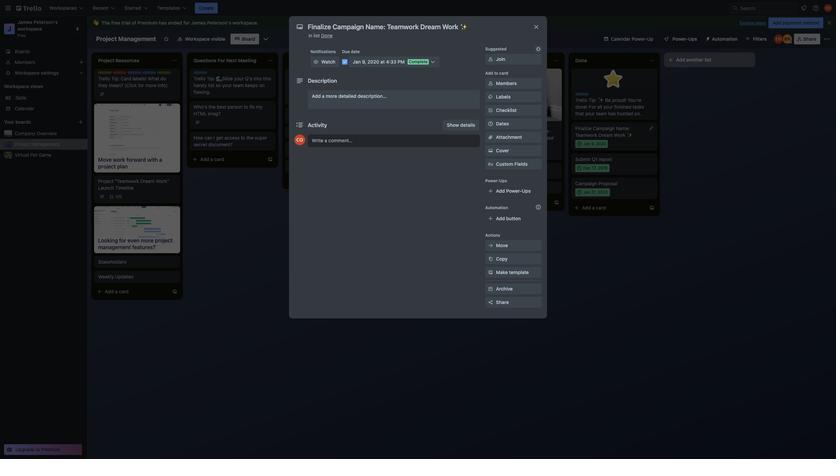 Task type: locate. For each thing, give the bounding box(es) containing it.
0 vertical spatial the
[[209, 104, 216, 110]]

has left ended
[[159, 20, 167, 26]]

color: orange, title: "one more step" element
[[289, 144, 303, 147], [480, 165, 494, 168]]

automation inside button
[[713, 36, 738, 42]]

✨ down name:
[[627, 132, 633, 138]]

2020 right 31,
[[599, 190, 608, 195]]

members down boards
[[15, 59, 35, 65]]

💬for
[[407, 76, 421, 81]]

color: sky, title: "trello tip" element
[[143, 71, 161, 76], [194, 71, 212, 76], [289, 71, 307, 76], [576, 93, 594, 98], [480, 124, 498, 129]]

2020 inside checkbox
[[597, 141, 607, 146]]

that down done!
[[576, 111, 585, 116]]

due.
[[297, 96, 307, 102]]

priority design team
[[113, 71, 153, 76]]

0 horizontal spatial on
[[260, 82, 265, 88]]

make
[[497, 269, 508, 275]]

has inside trello tip trello tip: ✨ be proud! you're done! for all your finished tasks that your team has hustled on.
[[609, 111, 616, 116]]

team
[[233, 82, 244, 88], [338, 82, 349, 88], [597, 111, 607, 116], [480, 142, 491, 147]]

html
[[194, 111, 207, 116]]

1 horizontal spatial workspace
[[185, 36, 210, 42]]

sm image down add to card
[[488, 80, 495, 87]]

1 vertical spatial campaign
[[576, 181, 598, 186]]

card down the write a comment text box
[[406, 147, 415, 153]]

workspace up free at left top
[[17, 26, 42, 32]]

sketch inside design team sketch site banner
[[289, 115, 304, 120]]

add down the write a comment text box
[[392, 147, 400, 153]]

0 horizontal spatial members link
[[0, 57, 87, 68]]

2 horizontal spatial tasks
[[633, 104, 645, 110]]

1 horizontal spatial dream
[[599, 132, 614, 138]]

0 horizontal spatial can
[[205, 135, 213, 141]]

cover
[[497, 148, 510, 153]]

1
[[488, 151, 490, 156]]

create from template… image
[[459, 147, 464, 153], [172, 289, 178, 294]]

those inside 'trello tip trello tip: splash those redtape- heavy issues that are slowing your team down here.'
[[519, 128, 531, 134]]

0 horizontal spatial share button
[[486, 297, 542, 308]]

1 horizontal spatial project management
[[96, 35, 156, 42]]

0 horizontal spatial project management
[[15, 141, 60, 147]]

color: orange, title: "one more step" element for freelancer
[[480, 165, 494, 168]]

1 horizontal spatial automation
[[713, 36, 738, 42]]

workspace left visible
[[185, 36, 210, 42]]

project inside project management link
[[15, 141, 30, 147]]

are left slowing
[[519, 135, 526, 141]]

1 vertical spatial power-ups
[[486, 178, 508, 183]]

explore plans
[[741, 21, 767, 26]]

has down finished
[[609, 111, 616, 116]]

tip: inside trello tip: card labels! what do they mean? (click for more info)
[[111, 76, 120, 81]]

0 horizontal spatial color: orange, title: "one more step" element
[[289, 144, 303, 147]]

james inside james peterson's workspace free
[[17, 19, 32, 25]]

campaign up jan 31, 2020 option
[[576, 181, 598, 186]]

9, left at
[[362, 59, 367, 65]]

team left the banner
[[304, 110, 314, 115]]

submit q1 report link
[[576, 156, 654, 163]]

0 horizontal spatial create from template… image
[[172, 289, 178, 294]]

color: lime, title: "halp" element
[[157, 71, 171, 76]]

0 vertical spatial color: orange, title: "one more step" element
[[289, 144, 303, 147]]

1 horizontal spatial tasks
[[385, 82, 396, 88]]

2 so from the left
[[311, 82, 316, 88]]

jan for jan 9, 2020
[[584, 141, 591, 146]]

add a card down weekly updates
[[105, 288, 129, 294]]

sm image
[[313, 59, 320, 65], [488, 107, 495, 114], [488, 269, 495, 276], [488, 286, 495, 292]]

christina overa (christinaovera) image
[[775, 34, 784, 44], [295, 135, 305, 145]]

1 vertical spatial workspace
[[17, 26, 42, 32]]

tip for trello tip: this is where assigned tasks live so that your team can see who's working on what and when it's due.
[[301, 71, 307, 76]]

1 vertical spatial jan
[[584, 141, 591, 146]]

management up "game"
[[31, 141, 60, 147]]

members link
[[0, 57, 87, 68], [486, 78, 542, 89]]

1 horizontal spatial can
[[350, 82, 358, 88]]

1 vertical spatial design
[[289, 110, 303, 115]]

up
[[648, 36, 654, 42]]

0
[[116, 194, 118, 199]]

jan 9, 2020 at 4:33 pm
[[353, 59, 405, 65]]

1 vertical spatial members
[[497, 80, 517, 86]]

be
[[606, 97, 612, 103]]

0 vertical spatial share
[[804, 36, 817, 42]]

to right 'upgrade'
[[36, 447, 40, 452]]

1 vertical spatial project management
[[15, 141, 60, 147]]

1 horizontal spatial color: purple, title: "design team" element
[[289, 110, 314, 115]]

to right the 'access'
[[241, 135, 245, 141]]

0 vertical spatial those
[[422, 76, 434, 81]]

sm image left join
[[488, 56, 495, 63]]

add board image
[[78, 119, 83, 125]]

0 vertical spatial power-ups
[[673, 36, 698, 42]]

trello
[[143, 71, 153, 76], [194, 71, 205, 76], [289, 71, 300, 76], [98, 76, 110, 81], [194, 76, 206, 81], [289, 76, 301, 81], [385, 76, 397, 81], [576, 93, 587, 98], [576, 97, 588, 103], [480, 124, 491, 129], [480, 128, 492, 134]]

tip: up issues
[[494, 128, 502, 134]]

members link down boards
[[0, 57, 87, 68]]

0 horizontal spatial are
[[407, 82, 414, 88]]

tip inside trello tip trello tip: 🌊slide your q's into this handy list so your team keeps on flowing.
[[206, 71, 212, 76]]

tasks inside trello tip trello tip: this is where assigned tasks live so that your team can see who's working on what and when it's due.
[[289, 82, 301, 88]]

✨ inside trello tip trello tip: ✨ be proud! you're done! for all your finished tasks that your team has hustled on.
[[599, 97, 605, 103]]

workspace inside button
[[185, 36, 210, 42]]

1 horizontal spatial has
[[609, 111, 616, 116]]

sm image for move
[[488, 242, 495, 249]]

1 horizontal spatial calendar
[[612, 36, 631, 42]]

dream inside finalize campaign name: teamwork dream work ✨
[[599, 132, 614, 138]]

how
[[194, 135, 203, 141]]

dream inside project "teamwork dream work" launch timeline
[[140, 178, 155, 184]]

card down "document?"
[[214, 156, 224, 162]]

sketch inside sketch the "teamy dreamy" font link
[[289, 163, 304, 169]]

project inside project "teamwork dream work" launch timeline
[[98, 178, 114, 184]]

1 vertical spatial color: purple, title: "design team" element
[[289, 110, 314, 115]]

0 vertical spatial project management
[[96, 35, 156, 42]]

that inside trello tip trello tip: ✨ be proud! you're done! for all your finished tasks that your team has hustled on.
[[576, 111, 585, 116]]

sketch left site
[[289, 115, 304, 120]]

your up what
[[327, 82, 336, 88]]

1 horizontal spatial on
[[322, 89, 327, 95]]

calendar left the up
[[612, 36, 631, 42]]

👋
[[93, 20, 99, 26]]

a down "document?"
[[211, 156, 213, 162]]

project
[[96, 35, 117, 42], [15, 141, 30, 147], [98, 178, 114, 184]]

tip inside trello tip trello tip: this is where assigned tasks live so that your team can see who's working on what and when it's due.
[[301, 71, 307, 76]]

sm image inside archive link
[[488, 286, 495, 292]]

tasks up who's
[[289, 82, 301, 88]]

your
[[4, 119, 14, 125]]

workspace up table
[[4, 83, 29, 89]]

1 horizontal spatial share button
[[795, 34, 821, 44]]

0 vertical spatial sketch
[[289, 115, 304, 120]]

0 vertical spatial automation
[[713, 36, 738, 42]]

1 horizontal spatial for
[[184, 20, 190, 26]]

those up almost
[[422, 76, 434, 81]]

0 vertical spatial design
[[128, 71, 141, 76]]

add
[[773, 20, 782, 26], [677, 57, 686, 63], [486, 71, 494, 76], [312, 93, 321, 99], [392, 147, 400, 153], [200, 156, 209, 162], [497, 188, 505, 194], [487, 199, 496, 205], [583, 205, 592, 211], [497, 216, 505, 221], [105, 288, 114, 294]]

1 vertical spatial workspace
[[4, 83, 29, 89]]

the left "teamy
[[305, 163, 313, 169]]

✨
[[599, 97, 605, 103], [627, 132, 633, 138]]

sm image for cover
[[488, 147, 495, 154]]

tasks up "on."
[[633, 104, 645, 110]]

campaign inside finalize campaign name: teamwork dream work ✨
[[593, 125, 615, 131]]

0 vertical spatial are
[[407, 82, 414, 88]]

tasks up awaiting
[[385, 82, 396, 88]]

0 horizontal spatial those
[[422, 76, 434, 81]]

that inside 'trello tip trello tip: splash those redtape- heavy issues that are slowing your team down here.'
[[509, 135, 518, 141]]

0 horizontal spatial for
[[138, 82, 144, 88]]

0 vertical spatial premium
[[138, 20, 158, 26]]

can left i
[[205, 135, 213, 141]]

banner
[[87, 16, 837, 30]]

tasks inside trello tip trello tip: ✨ be proud! you're done! for all your finished tasks that your team has hustled on.
[[633, 104, 645, 110]]

another
[[687, 57, 704, 63]]

move link
[[486, 240, 542, 251]]

tip for trello tip: 🌊slide your q's into this handy list so your team keeps on flowing.
[[206, 71, 212, 76]]

1 horizontal spatial so
[[311, 82, 316, 88]]

those inside trello tip: 💬for those in-between tasks that are almost done but also awaiting one last step.
[[422, 76, 434, 81]]

customize views image
[[263, 36, 270, 42]]

sm image inside labels link
[[488, 94, 495, 100]]

add power-ups
[[497, 188, 531, 194]]

team for q's
[[233, 82, 244, 88]]

9, inside checkbox
[[592, 141, 595, 146]]

sm image inside the checklist 'link'
[[488, 107, 495, 114]]

sketch site banner link
[[289, 114, 367, 121]]

hustled
[[618, 111, 634, 116]]

1 horizontal spatial more
[[326, 93, 338, 99]]

sm image inside cover link
[[488, 147, 495, 154]]

sm image for labels
[[488, 94, 495, 100]]

jan
[[353, 59, 361, 65], [584, 141, 591, 146], [584, 190, 591, 195]]

the inside sketch the "teamy dreamy" font link
[[305, 163, 313, 169]]

more left and
[[326, 93, 338, 99]]

finished
[[615, 104, 632, 110]]

q's
[[245, 76, 253, 81]]

1 vertical spatial calendar
[[15, 106, 34, 111]]

tip: inside 'trello tip trello tip: splash those redtape- heavy issues that are slowing your team down here.'
[[494, 128, 502, 134]]

1 vertical spatial on
[[322, 89, 327, 95]]

see
[[359, 82, 367, 88]]

customer
[[305, 148, 326, 154]]

sm image for watch
[[313, 59, 320, 65]]

more down the what on the top left
[[146, 82, 157, 88]]

power- inside button
[[673, 36, 689, 42]]

custom
[[497, 161, 514, 167]]

more inside trello tip: card labels! what do they mean? (click for more info)
[[146, 82, 157, 88]]

the inside who's the best person to fix my html snag?
[[209, 104, 216, 110]]

add a more detailed description…
[[312, 93, 387, 99]]

1 vertical spatial sketch
[[289, 163, 304, 169]]

color: purple, title: "design team" element
[[128, 71, 153, 76], [289, 110, 314, 115]]

team inside trello tip trello tip: this is where assigned tasks live so that your team can see who's working on what and when it's due.
[[338, 82, 349, 88]]

project management
[[96, 35, 156, 42], [15, 141, 60, 147]]

trello tip: card labels! what do they mean? (click for more info) link
[[98, 75, 176, 89]]

redtape-
[[532, 128, 551, 134]]

0 horizontal spatial has
[[159, 20, 167, 26]]

tip for trello tip: ✨ be proud! you're done! for all your finished tasks that your team has hustled on.
[[588, 93, 594, 98]]

1 horizontal spatial team
[[304, 110, 314, 115]]

share
[[804, 36, 817, 42], [497, 299, 509, 305]]

your boards with 3 items element
[[4, 118, 68, 126]]

team inside 'trello tip trello tip: splash those redtape- heavy issues that are slowing your team down here.'
[[480, 142, 491, 147]]

for down labels!
[[138, 82, 144, 88]]

0 vertical spatial dream
[[599, 132, 614, 138]]

0 horizontal spatial management
[[31, 141, 60, 147]]

sm image for checklist
[[488, 107, 495, 114]]

sm image up add another list button
[[703, 34, 713, 43]]

sm image inside move link
[[488, 242, 495, 249]]

1 sketch from the top
[[289, 115, 304, 120]]

sm image
[[703, 34, 713, 43], [536, 46, 542, 52], [488, 56, 495, 63], [488, 80, 495, 87], [488, 94, 495, 100], [488, 147, 495, 154], [488, 242, 495, 249], [488, 256, 495, 262]]

1 vertical spatial 2020
[[597, 141, 607, 146]]

9, for jan 9, 2020 at 4:33 pm
[[362, 59, 367, 65]]

jan 31, 2020
[[584, 190, 608, 195]]

0 horizontal spatial share
[[497, 299, 509, 305]]

0 horizontal spatial the
[[209, 104, 216, 110]]

approval
[[497, 185, 516, 190]]

team inside trello tip trello tip: 🌊slide your q's into this handy list so your team keeps on flowing.
[[233, 82, 244, 88]]

1 vertical spatial can
[[205, 135, 213, 141]]

dream left "work""
[[140, 178, 155, 184]]

for right ended
[[184, 20, 190, 26]]

add right budget in the right of the page
[[497, 188, 505, 194]]

the up snag?
[[209, 104, 216, 110]]

Board name text field
[[93, 34, 160, 44]]

0 vertical spatial 9,
[[362, 59, 367, 65]]

peterson's inside banner
[[207, 20, 232, 26]]

peterson's up the boards link
[[34, 19, 58, 25]]

to left the fix
[[244, 104, 249, 110]]

labels!
[[133, 76, 147, 81]]

list right customer
[[327, 148, 333, 154]]

can up when
[[350, 82, 358, 88]]

team down heavy at the top of the page
[[480, 142, 491, 147]]

activity
[[308, 122, 327, 128]]

6
[[119, 194, 122, 199]]

1 vertical spatial more
[[326, 93, 338, 99]]

1 vertical spatial premium
[[41, 447, 60, 452]]

project management down company overview in the left top of the page
[[15, 141, 60, 147]]

tip: inside trello tip trello tip: 🌊slide your q's into this handy list so your team keeps on flowing.
[[207, 76, 215, 81]]

are inside trello tip: 💬for those in-between tasks that are almost done but also awaiting one last step.
[[407, 82, 414, 88]]

sm image down down
[[488, 147, 495, 154]]

who's
[[289, 89, 302, 95]]

sm image inside watch button
[[313, 59, 320, 65]]

sm image up 'join' link
[[536, 46, 542, 52]]

premium right of
[[138, 20, 158, 26]]

members link up labels link at the right of the page
[[486, 78, 542, 89]]

0 horizontal spatial automation
[[486, 205, 509, 210]]

1 vertical spatial has
[[609, 111, 616, 116]]

virtual
[[15, 152, 29, 158]]

free
[[17, 33, 26, 38]]

dec 17, 2019
[[584, 166, 608, 171]]

tip: left 💬for
[[398, 76, 406, 81]]

"teamy
[[314, 163, 330, 169]]

0 vertical spatial christina overa (christinaovera) image
[[775, 34, 784, 44]]

payment
[[783, 20, 802, 26]]

james up free at left top
[[17, 19, 32, 25]]

add left payment
[[773, 20, 782, 26]]

0 horizontal spatial ✨
[[599, 97, 605, 103]]

to down join
[[495, 71, 499, 76]]

curate
[[289, 148, 304, 154]]

1 vertical spatial 9,
[[592, 141, 595, 146]]

1 horizontal spatial the
[[247, 135, 254, 141]]

sketch down curate
[[289, 163, 304, 169]]

0 horizontal spatial members
[[15, 59, 35, 65]]

so up "working"
[[311, 82, 316, 88]]

working
[[303, 89, 321, 95]]

jan inside checkbox
[[584, 141, 591, 146]]

1 horizontal spatial design
[[289, 110, 303, 115]]

your
[[234, 76, 244, 81], [222, 82, 232, 88], [327, 82, 336, 88], [604, 104, 614, 110], [586, 111, 595, 116], [545, 135, 555, 141]]

the inside the how can i get access to the super secret document?
[[247, 135, 254, 141]]

1 horizontal spatial ✨
[[627, 132, 633, 138]]

the left super
[[247, 135, 254, 141]]

team inside trello tip trello tip: ✨ be proud! you're done! for all your finished tasks that your team has hustled on.
[[597, 111, 607, 116]]

has
[[159, 20, 167, 26], [609, 111, 616, 116]]

sm image inside 'join' link
[[488, 56, 495, 63]]

9, for jan 9, 2020
[[592, 141, 595, 146]]

add another list
[[677, 57, 712, 63]]

company
[[15, 131, 35, 136]]

legal
[[385, 104, 396, 110]]

info)
[[158, 82, 168, 88]]

attachment button
[[486, 132, 542, 143]]

project management inside board name text box
[[96, 35, 156, 42]]

sm image left the copy
[[488, 256, 495, 262]]

actions
[[486, 233, 501, 238]]

0 vertical spatial 2020
[[368, 59, 380, 65]]

sm image left labels in the right of the page
[[488, 94, 495, 100]]

design inside design team sketch site banner
[[289, 110, 303, 115]]

your down 🌊slide
[[222, 82, 232, 88]]

team left keeps
[[233, 82, 244, 88]]

0 vertical spatial calendar
[[612, 36, 631, 42]]

0 vertical spatial workspace
[[233, 20, 257, 26]]

are
[[407, 82, 414, 88], [519, 135, 526, 141]]

0 notifications image
[[801, 4, 809, 12]]

this
[[263, 76, 271, 81]]

add to card
[[486, 71, 509, 76]]

4:33
[[386, 59, 397, 65]]

sm image left archive
[[488, 286, 495, 292]]

ups down freelancer contracts link on the top of the page
[[522, 188, 531, 194]]

that
[[317, 82, 326, 88], [398, 82, 406, 88], [576, 111, 585, 116], [509, 135, 518, 141]]

1 horizontal spatial power-ups
[[673, 36, 698, 42]]

power-ups inside button
[[673, 36, 698, 42]]

a down budget approval
[[497, 199, 500, 205]]

1 vertical spatial ✨
[[627, 132, 633, 138]]

game
[[39, 152, 51, 158]]

ben nelson (bennelson96) image
[[783, 34, 793, 44]]

project up virtual
[[15, 141, 30, 147]]

1 vertical spatial team
[[304, 110, 314, 115]]

sm image inside the automation button
[[703, 34, 713, 43]]

add down budget in the right of the page
[[487, 199, 496, 205]]

Jan 9, 2020 checkbox
[[576, 140, 609, 148]]

0 horizontal spatial dream
[[140, 178, 155, 184]]

1 horizontal spatial those
[[519, 128, 531, 134]]

team down all
[[597, 111, 607, 116]]

how can i get access to the super secret document? link
[[194, 135, 272, 148]]

2 horizontal spatial the
[[305, 163, 313, 169]]

project down the in the top of the page
[[96, 35, 117, 42]]

card down updates
[[119, 288, 129, 294]]

trello inside trello tip: card labels! what do they mean? (click for more info)
[[98, 76, 110, 81]]

9, down teamwork on the top of page
[[592, 141, 595, 146]]

automation up add another list button
[[713, 36, 738, 42]]

virtual pet game
[[15, 152, 51, 158]]

notifications
[[311, 49, 336, 54]]

Search field
[[739, 3, 798, 13]]

upgrade
[[15, 447, 34, 452]]

the for sketch
[[305, 163, 313, 169]]

1 horizontal spatial color: orange, title: "one more step" element
[[480, 165, 494, 168]]

who's the best person to fix my html snag? link
[[194, 104, 272, 117]]

0 horizontal spatial calendar
[[15, 106, 34, 111]]

automation up add button at the right top of the page
[[486, 205, 509, 210]]

freelancer
[[480, 170, 503, 176]]

on inside trello tip trello tip: this is where assigned tasks live so that your team can see who's working on what and when it's due.
[[322, 89, 327, 95]]

sm image inside copy link
[[488, 256, 495, 262]]

tip: inside trello tip trello tip: this is where assigned tasks live so that your team can see who's working on what and when it's due.
[[302, 76, 311, 81]]

on down into
[[260, 82, 265, 88]]

color: yellow, title: "copy request" element
[[98, 71, 112, 74]]

add left another
[[677, 57, 686, 63]]

(click
[[125, 82, 137, 88]]

tip: for that
[[494, 128, 502, 134]]

card
[[500, 71, 509, 76], [406, 147, 415, 153], [214, 156, 224, 162], [501, 199, 511, 205], [597, 205, 607, 211], [119, 288, 129, 294]]

2 vertical spatial jan
[[584, 190, 591, 195]]

on left what
[[322, 89, 327, 95]]

who's the best person to fix my html snag?
[[194, 104, 263, 116]]

pm
[[398, 59, 405, 65]]

your boards
[[4, 119, 31, 125]]

james up workspace visible button
[[191, 20, 206, 26]]

1 vertical spatial share
[[497, 299, 509, 305]]

2 sketch from the top
[[289, 163, 304, 169]]

0 horizontal spatial create from template… image
[[268, 157, 273, 162]]

create from template… image for budget approval
[[554, 200, 560, 205]]

premium right 'upgrade'
[[41, 447, 60, 452]]

boards
[[15, 48, 30, 54]]

create from template… image
[[268, 157, 273, 162], [554, 200, 560, 205], [650, 205, 655, 211]]

project for project management link
[[15, 141, 30, 147]]

between
[[441, 76, 460, 81]]

sm image inside make template link
[[488, 269, 495, 276]]

1 horizontal spatial create from template… image
[[459, 147, 464, 153]]

attachment
[[497, 134, 523, 140]]

tip inside trello tip trello tip: ✨ be proud! you're done! for all your finished tasks that your team has hustled on.
[[588, 93, 594, 98]]

workspace up board link
[[233, 20, 257, 26]]

1 vertical spatial for
[[138, 82, 144, 88]]

2020 inside option
[[599, 190, 608, 195]]

card down jan 31, 2020
[[597, 205, 607, 211]]

2 horizontal spatial ups
[[689, 36, 698, 42]]

list right another
[[705, 57, 712, 63]]

share down archive
[[497, 299, 509, 305]]

0 horizontal spatial tasks
[[289, 82, 301, 88]]

2020 for jan 9, 2020 at 4:33 pm
[[368, 59, 380, 65]]

0 vertical spatial more
[[146, 82, 157, 88]]

1 vertical spatial color: orange, title: "one more step" element
[[480, 165, 494, 168]]

0 horizontal spatial 9,
[[362, 59, 367, 65]]

can inside the how can i get access to the super secret document?
[[205, 135, 213, 141]]

jan inside option
[[584, 190, 591, 195]]

your inside 'trello tip trello tip: splash those redtape- heavy issues that are slowing your team down here.'
[[545, 135, 555, 141]]

share down method
[[804, 36, 817, 42]]

more inside add a more detailed description… link
[[326, 93, 338, 99]]

1 so from the left
[[216, 82, 221, 88]]

budget approval link
[[480, 184, 558, 191]]

Dec 17, 2019 checkbox
[[576, 164, 610, 172]]

that down is
[[317, 82, 326, 88]]

calendar down table
[[15, 106, 34, 111]]

tip: inside trello tip trello tip: ✨ be proud! you're done! for all your finished tasks that your team has hustled on.
[[589, 97, 597, 103]]

1 vertical spatial project
[[15, 141, 30, 147]]

color: orange, title: "one more step" element for curate
[[289, 144, 303, 147]]

best
[[217, 104, 227, 110]]

team for where
[[338, 82, 349, 88]]

1 horizontal spatial share
[[804, 36, 817, 42]]

project up launch
[[98, 178, 114, 184]]

budget
[[480, 185, 496, 190]]

None text field
[[305, 21, 527, 33]]



Task type: vqa. For each thing, say whether or not it's contained in the screenshot.
the Curate customer list
yes



Task type: describe. For each thing, give the bounding box(es) containing it.
add a card down budget approval
[[487, 199, 511, 205]]

due date
[[342, 49, 360, 54]]

your down be
[[604, 104, 614, 110]]

color: sky, title: "trello tip" element for trello tip: this is where assigned tasks live so that your team can see who's working on what and when it's due.
[[289, 71, 307, 76]]

1 vertical spatial create from template… image
[[172, 289, 178, 294]]

card for the rightmost create from template… image
[[406, 147, 415, 153]]

sm image for copy
[[488, 256, 495, 262]]

team inside design team sketch site banner
[[304, 110, 314, 115]]

sm image for join
[[488, 56, 495, 63]]

dates button
[[486, 118, 542, 129]]

jan 9, 2020
[[584, 141, 607, 146]]

list right "in"
[[314, 33, 320, 38]]

project for project "teamwork dream work" launch timeline link
[[98, 178, 114, 184]]

in
[[309, 33, 313, 38]]

create button
[[195, 3, 218, 13]]

halp
[[157, 71, 166, 76]]

sm image for suggested
[[536, 46, 542, 52]]

peterson's inside james peterson's workspace free
[[34, 19, 58, 25]]

0 vertical spatial has
[[159, 20, 167, 26]]

are inside 'trello tip trello tip: splash those redtape- heavy issues that are slowing your team down here.'
[[519, 135, 526, 141]]

curate customer list
[[289, 148, 333, 154]]

create from template… image for how can i get access to the super secret document?
[[268, 157, 273, 162]]

sm image for make template
[[488, 269, 495, 276]]

labels link
[[486, 91, 542, 102]]

add down weekly
[[105, 288, 114, 294]]

it's
[[289, 96, 296, 102]]

edit card image
[[649, 125, 655, 131]]

add a card down jan 31, 2020 option
[[583, 205, 607, 211]]

dates
[[497, 121, 509, 126]]

add power-ups link
[[486, 186, 542, 196]]

due
[[342, 49, 350, 54]]

get
[[216, 135, 223, 141]]

add payment method
[[773, 20, 820, 26]]

trello tip: 🌊slide your q's into this handy list so your team keeps on flowing. link
[[194, 75, 272, 96]]

sm image for automation
[[703, 34, 713, 43]]

keeps
[[245, 82, 258, 88]]

so inside trello tip trello tip: 🌊slide your q's into this handy list so your team keeps on flowing.
[[216, 82, 221, 88]]

add left the button
[[497, 216, 505, 221]]

freelancer contracts link
[[480, 170, 558, 176]]

custom fields
[[497, 161, 528, 167]]

is
[[322, 76, 326, 81]]

2020 for jan 31, 2020
[[599, 190, 608, 195]]

board
[[242, 36, 255, 42]]

0 horizontal spatial premium
[[41, 447, 60, 452]]

that inside trello tip trello tip: this is where assigned tasks live so that your team can see who's working on what and when it's due.
[[317, 82, 326, 88]]

add a more detailed description… link
[[308, 90, 480, 109]]

workspace inside james peterson's workspace free
[[17, 26, 42, 32]]

trial
[[122, 20, 131, 26]]

search image
[[733, 5, 739, 11]]

live
[[302, 82, 309, 88]]

1 horizontal spatial members link
[[486, 78, 542, 89]]

campaign inside campaign proposal link
[[576, 181, 598, 186]]

card for create from template… icon associated with how can i get access to the super secret document?
[[214, 156, 224, 162]]

0 vertical spatial color: purple, title: "design team" element
[[128, 71, 153, 76]]

1 vertical spatial share button
[[486, 297, 542, 308]]

1 horizontal spatial james
[[191, 20, 206, 26]]

1 horizontal spatial christina overa (christinaovera) image
[[775, 34, 784, 44]]

add inside banner
[[773, 20, 782, 26]]

can inside trello tip trello tip: this is where assigned tasks live so that your team can see who's working on what and when it's due.
[[350, 82, 358, 88]]

color: sky, title: "trello tip" element for trello tip: ✨ be proud! you're done! for all your finished tasks that your team has hustled on.
[[576, 93, 594, 98]]

sm image for members
[[488, 80, 495, 87]]

1 vertical spatial christina overa (christinaovera) image
[[295, 135, 305, 145]]

/
[[118, 194, 119, 199]]

project "teamwork dream work" launch timeline
[[98, 178, 169, 191]]

splash
[[503, 128, 518, 134]]

a down jan 31, 2020 option
[[593, 205, 595, 211]]

this
[[312, 76, 321, 81]]

list inside add another list button
[[705, 57, 712, 63]]

open information menu image
[[813, 5, 820, 11]]

trello inside trello tip: 💬for those in-between tasks that are almost done but also awaiting one last step.
[[385, 76, 397, 81]]

company overview
[[15, 131, 57, 136]]

ups inside button
[[689, 36, 698, 42]]

j link
[[4, 24, 15, 34]]

add another list button
[[665, 52, 756, 67]]

a left what
[[322, 93, 325, 99]]

sm image for archive
[[488, 286, 495, 292]]

for inside trello tip: card labels! what do they mean? (click for more info)
[[138, 82, 144, 88]]

to inside who's the best person to fix my html snag?
[[244, 104, 249, 110]]

card down the add power-ups link
[[501, 199, 511, 205]]

tip: for handy
[[207, 76, 215, 81]]

tip inside 'trello tip trello tip: splash those redtape- heavy issues that are slowing your team down here.'
[[492, 124, 498, 129]]

edit
[[289, 130, 298, 135]]

calendar power-up link
[[600, 34, 658, 44]]

weekly updates
[[98, 274, 134, 279]]

add down jan 31, 2020 option
[[583, 205, 592, 211]]

trello tip: 💬for those in-between tasks that are almost done but also awaiting one last step.
[[385, 76, 461, 95]]

a down weekly updates
[[115, 288, 118, 294]]

copy link
[[486, 254, 542, 264]]

banner containing 👋
[[87, 16, 837, 30]]

proud!
[[613, 97, 627, 103]]

your down for
[[586, 111, 595, 116]]

for inside banner
[[184, 20, 190, 26]]

1 horizontal spatial premium
[[138, 20, 158, 26]]

project inside board name text box
[[96, 35, 117, 42]]

card down join
[[500, 71, 509, 76]]

edit email drafts
[[289, 130, 325, 135]]

awaiting
[[385, 89, 403, 95]]

color: sky, title: "trello tip" element for trello tip: 🌊slide your q's into this handy list so your team keeps on flowing.
[[194, 71, 212, 76]]

star or unstar board image
[[164, 36, 169, 42]]

campaign proposal
[[576, 181, 618, 186]]

work
[[615, 132, 626, 138]]

access
[[225, 135, 240, 141]]

assigned
[[342, 76, 361, 81]]

heavy
[[480, 135, 493, 141]]

j
[[8, 25, 11, 33]]

james peterson's workspace free
[[17, 19, 59, 38]]

team for redtape-
[[480, 142, 491, 147]]

company overview link
[[15, 130, 83, 137]]

a down the write a comment text box
[[402, 147, 404, 153]]

card for the bottom create from template… image
[[119, 288, 129, 294]]

jan for jan 9, 2020 at 4:33 pm
[[353, 59, 361, 65]]

color: sky, title: "trello tip" element for trello tip: splash those redtape- heavy issues that are slowing your team down here.
[[480, 124, 498, 129]]

upgrade to premium
[[15, 447, 60, 452]]

1 vertical spatial automation
[[486, 205, 509, 210]]

who's
[[194, 104, 207, 110]]

method
[[803, 20, 820, 26]]

to inside upgrade to premium link
[[36, 447, 40, 452]]

add down suggested
[[486, 71, 494, 76]]

complete
[[409, 59, 428, 64]]

Write a comment text field
[[308, 135, 480, 147]]

project "teamwork dream work" launch timeline link
[[98, 178, 176, 191]]

Jan 31, 2020 checkbox
[[576, 188, 610, 196]]

upgrade to premium link
[[4, 444, 82, 455]]

1 vertical spatial ups
[[500, 178, 508, 183]]

show menu image
[[825, 36, 831, 42]]

Mark due date as complete checkbox
[[342, 59, 348, 65]]

2 horizontal spatial create from template… image
[[650, 205, 655, 211]]

trello tip halp
[[143, 71, 166, 76]]

step.
[[422, 89, 433, 95]]

color: red, title: "priority" element
[[113, 71, 127, 76]]

free
[[111, 20, 120, 26]]

font
[[352, 163, 361, 169]]

campaign proposal link
[[576, 180, 654, 187]]

finalize
[[576, 125, 592, 131]]

christina overa (christinaovera) image
[[825, 4, 833, 12]]

edit email drafts link
[[289, 129, 367, 136]]

explore
[[741, 21, 755, 26]]

✨ inside finalize campaign name: teamwork dream work ✨
[[627, 132, 633, 138]]

sketch the "teamy dreamy" font link
[[289, 163, 367, 170]]

the for who's
[[209, 104, 216, 110]]

mark due date as complete image
[[342, 59, 348, 65]]

primary element
[[0, 0, 837, 16]]

tip: inside trello tip: 💬for those in-between tasks that are almost done but also awaiting one last step.
[[398, 76, 406, 81]]

on inside trello tip trello tip: 🌊slide your q's into this handy list so your team keeps on flowing.
[[260, 82, 265, 88]]

jan for jan 31, 2020
[[584, 190, 591, 195]]

add button button
[[486, 213, 542, 224]]

detailed
[[339, 93, 357, 99]]

your inside trello tip trello tip: this is where assigned tasks live so that your team can see who's working on what and when it's due.
[[327, 82, 336, 88]]

2020 for jan 9, 2020
[[597, 141, 607, 146]]

template
[[510, 269, 529, 275]]

management inside board name text box
[[118, 35, 156, 42]]

tip: for for
[[589, 97, 597, 103]]

add a card down the write a comment text box
[[392, 147, 415, 153]]

0 horizontal spatial design
[[128, 71, 141, 76]]

so inside trello tip trello tip: this is where assigned tasks live so that your team can see who's working on what and when it's due.
[[311, 82, 316, 88]]

filters button
[[744, 34, 770, 44]]

down
[[493, 142, 504, 147]]

share for share button to the right
[[804, 36, 817, 42]]

0 vertical spatial members
[[15, 59, 35, 65]]

0 vertical spatial members link
[[0, 57, 87, 68]]

dec
[[584, 166, 591, 171]]

1 horizontal spatial ups
[[522, 188, 531, 194]]

1 horizontal spatial workspace
[[233, 20, 257, 26]]

workspace for workspace visible
[[185, 36, 210, 42]]

your left q's
[[234, 76, 244, 81]]

add button
[[497, 216, 521, 221]]

flowing.
[[194, 89, 211, 95]]

card for rightmost create from template… icon
[[597, 205, 607, 211]]

curate customer list link
[[289, 148, 367, 155]]

0 horizontal spatial team
[[142, 71, 153, 76]]

that inside trello tip: 💬for those in-between tasks that are almost done but also awaiting one last step.
[[398, 82, 406, 88]]

power- inside 'link'
[[632, 36, 648, 42]]

to inside the how can i get access to the super secret document?
[[241, 135, 245, 141]]

q1
[[592, 156, 598, 162]]

site
[[305, 115, 313, 120]]

0 horizontal spatial power-ups
[[486, 178, 508, 183]]

list inside trello tip trello tip: 🌊slide your q's into this handy list so your team keeps on flowing.
[[208, 82, 215, 88]]

add down "secret"
[[200, 156, 209, 162]]

add right due.
[[312, 93, 321, 99]]

show
[[447, 122, 460, 128]]

wave image
[[93, 20, 99, 26]]

workspace for workspace views
[[4, 83, 29, 89]]

make template
[[497, 269, 529, 275]]

what
[[148, 76, 159, 81]]

calendar for calendar
[[15, 106, 34, 111]]

tip: for live
[[302, 76, 311, 81]]

submit q1 report
[[576, 156, 613, 162]]

list inside curate customer list link
[[327, 148, 333, 154]]

archive link
[[486, 284, 542, 294]]

0 / 6
[[116, 194, 122, 199]]

name:
[[617, 125, 631, 131]]

one
[[404, 89, 412, 95]]

here.
[[506, 142, 517, 147]]

visible
[[211, 36, 225, 42]]

add a card down "document?"
[[200, 156, 224, 162]]

share for bottom share button
[[497, 299, 509, 305]]

weekly updates link
[[98, 273, 176, 280]]

proposal
[[599, 181, 618, 186]]

calendar for calendar power-up
[[612, 36, 631, 42]]

tasks inside trello tip: 💬for those in-between tasks that are almost done but also awaiting one last step.
[[385, 82, 396, 88]]

submit
[[576, 156, 591, 162]]



